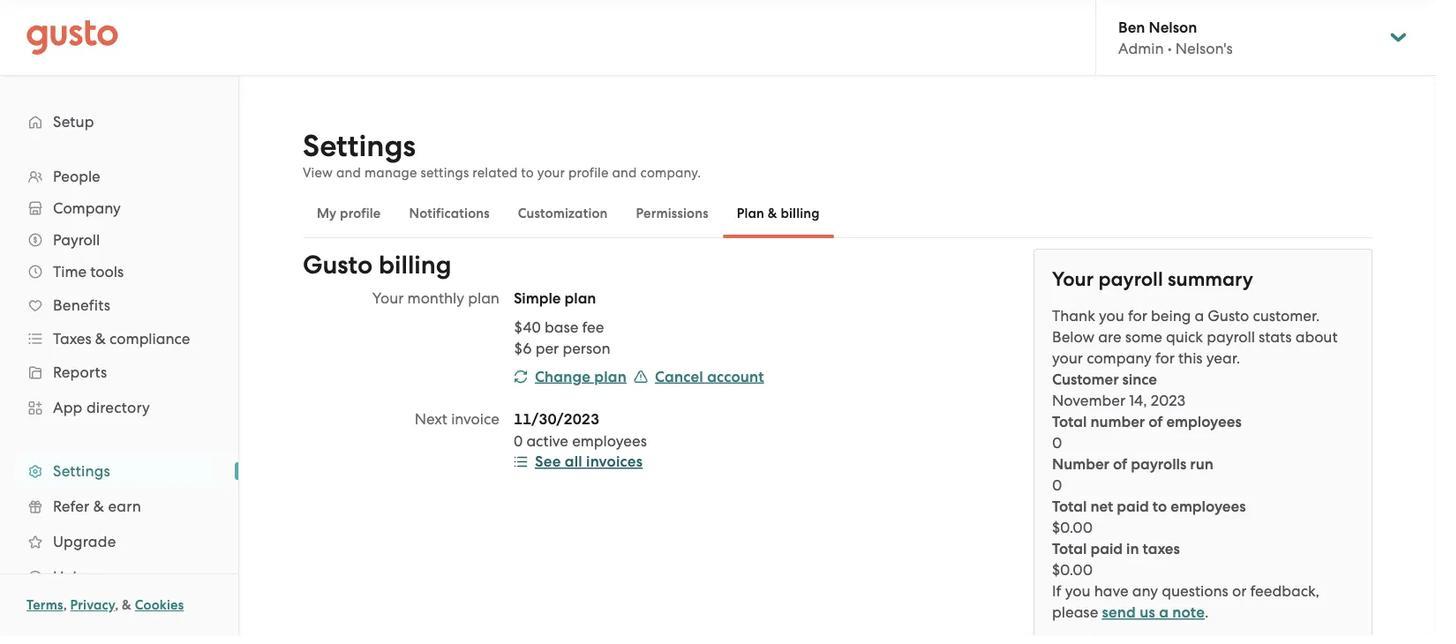 Task type: vqa. For each thing, say whether or not it's contained in the screenshot.
the topmost paid
yes



Task type: locate. For each thing, give the bounding box(es) containing it.
you right if
[[1066, 583, 1091, 600]]

employees inside 11/30/2023 0 active employees
[[572, 432, 647, 450]]

0 inside 11/30/2023 0 active employees
[[514, 432, 523, 450]]

list
[[0, 161, 238, 595], [514, 317, 879, 359], [1053, 369, 1355, 581]]

profile right my
[[340, 206, 381, 222]]

plan & billing
[[737, 206, 820, 222]]

2 horizontal spatial list
[[1053, 369, 1355, 581]]

0 horizontal spatial payroll
[[1099, 268, 1164, 291]]

and
[[336, 165, 361, 181], [612, 165, 637, 181]]

your up customization button
[[538, 165, 565, 181]]

0 vertical spatial $0.00
[[1053, 519, 1093, 537]]

you up are
[[1099, 307, 1125, 325]]

next invoice
[[415, 411, 500, 428]]

1 vertical spatial a
[[1160, 604, 1169, 622]]

per
[[536, 340, 559, 357]]

0 horizontal spatial list
[[0, 161, 238, 595]]

to down payrolls on the right of page
[[1153, 498, 1168, 516]]

1 vertical spatial $0.00
[[1053, 562, 1093, 579]]

have
[[1095, 583, 1129, 600]]

profile inside my profile button
[[340, 206, 381, 222]]

1 horizontal spatial a
[[1195, 307, 1205, 325]]

1 vertical spatial total
[[1053, 498, 1087, 516]]

& down the help link
[[122, 598, 132, 614]]

payrolls
[[1131, 455, 1187, 473]]

1 horizontal spatial of
[[1149, 413, 1163, 431]]

settings inside list
[[53, 463, 110, 480]]

of down 2023
[[1149, 413, 1163, 431]]

setup link
[[18, 106, 221, 138]]

$0.00 up if
[[1053, 562, 1093, 579]]

0 left 'active'
[[514, 432, 523, 450]]

1 horizontal spatial billing
[[781, 206, 820, 222]]

your down below
[[1053, 350, 1083, 367]]

for up "some"
[[1128, 307, 1148, 325]]

settings up the refer
[[53, 463, 110, 480]]

profile up customization
[[569, 165, 609, 181]]

since
[[1123, 370, 1158, 389]]

1 horizontal spatial your
[[1053, 268, 1094, 291]]

paid left in
[[1091, 540, 1123, 558]]

1 vertical spatial to
[[1153, 498, 1168, 516]]

0 horizontal spatial gusto
[[303, 250, 373, 280]]

a inside thank you for being a gusto customer. below are some quick payroll stats about your company for this year. customer since november 14, 2023 total number of employees 0 number of payrolls run 0 total net paid to employees $0.00 total paid in taxes $0.00
[[1195, 307, 1205, 325]]

1 vertical spatial payroll
[[1207, 328, 1256, 346]]

my profile button
[[303, 192, 395, 235]]

plan down person
[[595, 368, 627, 386]]

us
[[1140, 604, 1156, 622]]

$0.00
[[1053, 519, 1093, 537], [1053, 562, 1093, 579]]

for
[[1128, 307, 1148, 325], [1156, 350, 1175, 367]]

0 horizontal spatial to
[[521, 165, 534, 181]]

0 vertical spatial payroll
[[1099, 268, 1164, 291]]

0 vertical spatial total
[[1053, 413, 1087, 431]]

paid right the net
[[1117, 498, 1150, 516]]

and right view
[[336, 165, 361, 181]]

settings link
[[18, 456, 221, 487]]

11/30/2023 0 active employees
[[514, 411, 647, 450]]

your payroll summary
[[1053, 268, 1254, 291]]

any
[[1133, 583, 1159, 600]]

1 horizontal spatial profile
[[569, 165, 609, 181]]

0 horizontal spatial of
[[1113, 455, 1128, 473]]

1 horizontal spatial ,
[[115, 598, 119, 614]]

list for your payroll summary
[[1053, 369, 1355, 581]]

0 vertical spatial billing
[[781, 206, 820, 222]]

settings tabs tab list
[[303, 189, 1373, 238]]

terms
[[26, 598, 63, 614]]

0 vertical spatial a
[[1195, 307, 1205, 325]]

employees down run
[[1171, 498, 1246, 516]]

1 and from the left
[[336, 165, 361, 181]]

1 horizontal spatial payroll
[[1207, 328, 1256, 346]]

& for earn
[[93, 498, 104, 516]]

& inside taxes & compliance dropdown button
[[95, 330, 106, 348]]

list containing customer since
[[1053, 369, 1355, 581]]

1 horizontal spatial and
[[612, 165, 637, 181]]

0 horizontal spatial your
[[372, 290, 404, 307]]

for left this
[[1156, 350, 1175, 367]]

0 horizontal spatial profile
[[340, 206, 381, 222]]

total down november
[[1053, 413, 1087, 431]]

this
[[1179, 350, 1203, 367]]

0 horizontal spatial settings
[[53, 463, 110, 480]]

reports
[[53, 364, 107, 381]]

1 horizontal spatial settings
[[303, 128, 416, 164]]

0 vertical spatial you
[[1099, 307, 1125, 325]]

you
[[1099, 307, 1125, 325], [1066, 583, 1091, 600]]

to right related
[[521, 165, 534, 181]]

your monthly plan
[[372, 290, 500, 307]]

you inside thank you for being a gusto customer. below are some quick payroll stats about your company for this year. customer since november 14, 2023 total number of employees 0 number of payrolls run 0 total net paid to employees $0.00 total paid in taxes $0.00
[[1099, 307, 1125, 325]]

1 horizontal spatial to
[[1153, 498, 1168, 516]]

1 horizontal spatial list
[[514, 317, 879, 359]]

plan for change
[[595, 368, 627, 386]]

employees down 2023
[[1167, 413, 1242, 431]]

payroll up year.
[[1207, 328, 1256, 346]]

0 horizontal spatial ,
[[63, 598, 67, 614]]

related
[[473, 165, 518, 181]]

0 vertical spatial employees
[[1167, 413, 1242, 431]]

1 vertical spatial you
[[1066, 583, 1091, 600]]

profile
[[569, 165, 609, 181], [340, 206, 381, 222]]

app directory
[[53, 399, 150, 417]]

& inside plan & billing button
[[768, 206, 778, 222]]

billing right plan on the right top of page
[[781, 206, 820, 222]]

cancel account link
[[634, 368, 764, 386]]

my profile
[[317, 206, 381, 222]]

list containing people
[[0, 161, 238, 595]]

0 horizontal spatial for
[[1128, 307, 1148, 325]]

are
[[1099, 328, 1122, 346]]

and left company.
[[612, 165, 637, 181]]

a right the us
[[1160, 604, 1169, 622]]

1 vertical spatial gusto
[[1208, 307, 1250, 325]]

cancel
[[655, 368, 704, 386]]

0
[[514, 432, 523, 450], [1053, 434, 1063, 452], [1053, 477, 1063, 494]]

0 horizontal spatial and
[[336, 165, 361, 181]]

billing up monthly
[[379, 250, 452, 280]]

refer & earn link
[[18, 491, 221, 523]]

settings
[[303, 128, 416, 164], [53, 463, 110, 480]]

send us a note link
[[1102, 604, 1205, 622]]

plan & billing button
[[723, 192, 834, 235]]

you inside if you have any questions or feedback, please
[[1066, 583, 1091, 600]]

fee
[[582, 318, 604, 336]]

0 vertical spatial gusto
[[303, 250, 373, 280]]

your for your payroll summary
[[1053, 268, 1094, 291]]

next
[[415, 411, 448, 428]]

please
[[1053, 604, 1099, 622]]

1 vertical spatial profile
[[340, 206, 381, 222]]

•
[[1168, 40, 1172, 57]]

0 vertical spatial to
[[521, 165, 534, 181]]

employees up invoices
[[572, 432, 647, 450]]

your up thank
[[1053, 268, 1094, 291]]

1 horizontal spatial your
[[1053, 350, 1083, 367]]

your
[[538, 165, 565, 181], [1053, 350, 1083, 367]]

0 vertical spatial for
[[1128, 307, 1148, 325]]

manage
[[365, 165, 417, 181]]

taxes & compliance
[[53, 330, 190, 348]]

0 horizontal spatial your
[[538, 165, 565, 181]]

0 up number
[[1053, 434, 1063, 452]]

gusto
[[303, 250, 373, 280], [1208, 307, 1250, 325]]

list containing $40 base fee
[[514, 317, 879, 359]]

payroll
[[1099, 268, 1164, 291], [1207, 328, 1256, 346]]

settings inside settings view and manage settings related to your profile and company.
[[303, 128, 416, 164]]

to inside settings view and manage settings related to your profile and company.
[[521, 165, 534, 181]]

, left privacy link
[[63, 598, 67, 614]]

& right taxes
[[95, 330, 106, 348]]

send us a note .
[[1102, 604, 1209, 622]]

profile inside settings view and manage settings related to your profile and company.
[[569, 165, 609, 181]]

run
[[1191, 455, 1214, 473]]

refer
[[53, 498, 90, 516]]

1 vertical spatial paid
[[1091, 540, 1123, 558]]

total up if
[[1053, 540, 1087, 558]]

& right plan on the right top of page
[[768, 206, 778, 222]]

2 , from the left
[[115, 598, 119, 614]]

time tools button
[[18, 256, 221, 288]]

total left the net
[[1053, 498, 1087, 516]]

a
[[1195, 307, 1205, 325], [1160, 604, 1169, 622]]

payroll up being on the right of page
[[1099, 268, 1164, 291]]

tools
[[90, 263, 124, 281]]

2 total from the top
[[1053, 498, 1087, 516]]

& left earn
[[93, 498, 104, 516]]

1 horizontal spatial for
[[1156, 350, 1175, 367]]

company
[[1087, 350, 1152, 367]]

you for thank you for being a gusto customer. below are some quick payroll stats about your company for this year. customer since november 14, 2023 total number of employees 0 number of payrolls run 0 total net paid to employees $0.00 total paid in taxes $0.00
[[1099, 307, 1125, 325]]

1 vertical spatial settings
[[53, 463, 110, 480]]

people button
[[18, 161, 221, 192]]

gusto inside thank you for being a gusto customer. below are some quick payroll stats about your company for this year. customer since november 14, 2023 total number of employees 0 number of payrolls run 0 total net paid to employees $0.00 total paid in taxes $0.00
[[1208, 307, 1250, 325]]

1 vertical spatial employees
[[572, 432, 647, 450]]

of left payrolls on the right of page
[[1113, 455, 1128, 473]]

questions
[[1162, 583, 1229, 600]]

0 vertical spatial profile
[[569, 165, 609, 181]]

thank you for being a gusto customer. below are some quick payroll stats about your company for this year. customer since november 14, 2023 total number of employees 0 number of payrolls run 0 total net paid to employees $0.00 total paid in taxes $0.00
[[1053, 307, 1338, 579]]

active
[[527, 432, 569, 450]]

time tools
[[53, 263, 124, 281]]

settings up manage
[[303, 128, 416, 164]]

your inside thank you for being a gusto customer. below are some quick payroll stats about your company for this year. customer since november 14, 2023 total number of employees 0 number of payrolls run 0 total net paid to employees $0.00 total paid in taxes $0.00
[[1053, 350, 1083, 367]]

or
[[1233, 583, 1247, 600]]

11/30/2023 list
[[514, 409, 879, 452]]

summary
[[1168, 268, 1254, 291]]

2 vertical spatial total
[[1053, 540, 1087, 558]]

home image
[[26, 20, 118, 55]]

invoices
[[586, 453, 643, 471]]

& for billing
[[768, 206, 778, 222]]

your down the gusto billing
[[372, 290, 404, 307]]

0 vertical spatial settings
[[303, 128, 416, 164]]

plan for simple
[[565, 290, 596, 308]]

invoice
[[451, 411, 500, 428]]

upgrade
[[53, 533, 116, 551]]

settings
[[421, 165, 469, 181]]

of
[[1149, 413, 1163, 431], [1113, 455, 1128, 473]]

3 total from the top
[[1053, 540, 1087, 558]]

1 vertical spatial billing
[[379, 250, 452, 280]]

& inside refer & earn link
[[93, 498, 104, 516]]

1 , from the left
[[63, 598, 67, 614]]

plan up the fee
[[565, 290, 596, 308]]

company
[[53, 200, 121, 217]]

$0.00 down the net
[[1053, 519, 1093, 537]]

a up quick
[[1195, 307, 1205, 325]]

, down the help link
[[115, 598, 119, 614]]

1 horizontal spatial gusto
[[1208, 307, 1250, 325]]

1 horizontal spatial you
[[1099, 307, 1125, 325]]

1 vertical spatial your
[[1053, 350, 1083, 367]]

0 horizontal spatial you
[[1066, 583, 1091, 600]]

plan right monthly
[[468, 290, 500, 307]]

nelson
[[1149, 18, 1198, 36]]

settings for settings view and manage settings related to your profile and company.
[[303, 128, 416, 164]]

0 vertical spatial your
[[538, 165, 565, 181]]

gusto down summary
[[1208, 307, 1250, 325]]

2023
[[1151, 392, 1186, 410]]

terms link
[[26, 598, 63, 614]]

gusto down my
[[303, 250, 373, 280]]



Task type: describe. For each thing, give the bounding box(es) containing it.
change plan
[[535, 368, 627, 386]]

change
[[535, 368, 591, 386]]

permissions
[[636, 206, 709, 222]]

stats
[[1259, 328, 1292, 346]]

1 vertical spatial for
[[1156, 350, 1175, 367]]

view
[[303, 165, 333, 181]]

upgrade link
[[18, 526, 221, 558]]

1 vertical spatial of
[[1113, 455, 1128, 473]]

gusto billing
[[303, 250, 452, 280]]

taxes & compliance button
[[18, 323, 221, 355]]

.
[[1205, 604, 1209, 622]]

if
[[1053, 583, 1062, 600]]

you for if you have any questions or feedback, please
[[1066, 583, 1091, 600]]

1 total from the top
[[1053, 413, 1087, 431]]

ben
[[1119, 18, 1146, 36]]

& for compliance
[[95, 330, 106, 348]]

taxes
[[1143, 540, 1180, 558]]

if you have any questions or feedback, please
[[1053, 583, 1320, 622]]

my
[[317, 206, 337, 222]]

quick
[[1167, 328, 1204, 346]]

0 down number
[[1053, 477, 1063, 494]]

2 vertical spatial employees
[[1171, 498, 1246, 516]]

payroll inside thank you for being a gusto customer. below are some quick payroll stats about your company for this year. customer since november 14, 2023 total number of employees 0 number of payrolls run 0 total net paid to employees $0.00 total paid in taxes $0.00
[[1207, 328, 1256, 346]]

directory
[[86, 399, 150, 417]]

2 $0.00 from the top
[[1053, 562, 1093, 579]]

send
[[1102, 604, 1136, 622]]

your inside settings view and manage settings related to your profile and company.
[[538, 165, 565, 181]]

gusto navigation element
[[0, 76, 238, 623]]

to inside thank you for being a gusto customer. below are some quick payroll stats about your company for this year. customer since november 14, 2023 total number of employees 0 number of payrolls run 0 total net paid to employees $0.00 total paid in taxes $0.00
[[1153, 498, 1168, 516]]

monthly
[[408, 290, 464, 307]]

notifications
[[409, 206, 490, 222]]

0 vertical spatial of
[[1149, 413, 1163, 431]]

customer.
[[1253, 307, 1320, 325]]

14,
[[1130, 392, 1147, 410]]

$40 base fee $6 per person
[[514, 318, 611, 357]]

0 horizontal spatial billing
[[379, 250, 452, 280]]

app
[[53, 399, 83, 417]]

company button
[[18, 192, 221, 224]]

time
[[53, 263, 87, 281]]

1 $0.00 from the top
[[1053, 519, 1093, 537]]

number
[[1053, 455, 1110, 473]]

person
[[563, 340, 611, 357]]

net
[[1091, 498, 1114, 516]]

earn
[[108, 498, 141, 516]]

cancel account
[[655, 368, 764, 386]]

refer & earn
[[53, 498, 141, 516]]

compliance
[[110, 330, 190, 348]]

admin
[[1119, 40, 1164, 57]]

below
[[1053, 328, 1095, 346]]

your for your monthly plan
[[372, 290, 404, 307]]

0 horizontal spatial a
[[1160, 604, 1169, 622]]

number
[[1091, 413, 1145, 431]]

change plan link
[[514, 368, 627, 386]]

help link
[[18, 562, 221, 593]]

payroll
[[53, 231, 100, 249]]

in
[[1127, 540, 1140, 558]]

setup
[[53, 113, 94, 131]]

base
[[545, 318, 579, 336]]

reports link
[[18, 357, 221, 389]]

see
[[535, 453, 561, 471]]

app directory link
[[18, 392, 221, 424]]

account
[[707, 368, 764, 386]]

benefits
[[53, 297, 110, 314]]

privacy
[[70, 598, 115, 614]]

people
[[53, 168, 100, 185]]

billing inside button
[[781, 206, 820, 222]]

nelson's
[[1176, 40, 1233, 57]]

$40
[[514, 318, 541, 336]]

company.
[[641, 165, 701, 181]]

terms , privacy , & cookies
[[26, 598, 184, 614]]

cookies
[[135, 598, 184, 614]]

settings view and manage settings related to your profile and company.
[[303, 128, 701, 181]]

help
[[53, 569, 86, 586]]

customer
[[1053, 370, 1119, 389]]

privacy link
[[70, 598, 115, 614]]

list for your monthly plan
[[514, 317, 879, 359]]

cookies button
[[135, 595, 184, 616]]

ben nelson admin • nelson's
[[1119, 18, 1233, 57]]

notifications button
[[395, 192, 504, 235]]

year.
[[1207, 350, 1241, 367]]

0 vertical spatial paid
[[1117, 498, 1150, 516]]

permissions button
[[622, 192, 723, 235]]

note
[[1173, 604, 1205, 622]]

settings for settings
[[53, 463, 110, 480]]

2 and from the left
[[612, 165, 637, 181]]

$6
[[514, 340, 532, 357]]

about
[[1296, 328, 1338, 346]]

being
[[1151, 307, 1191, 325]]

taxes
[[53, 330, 92, 348]]

payroll button
[[18, 224, 221, 256]]

customization button
[[504, 192, 622, 235]]



